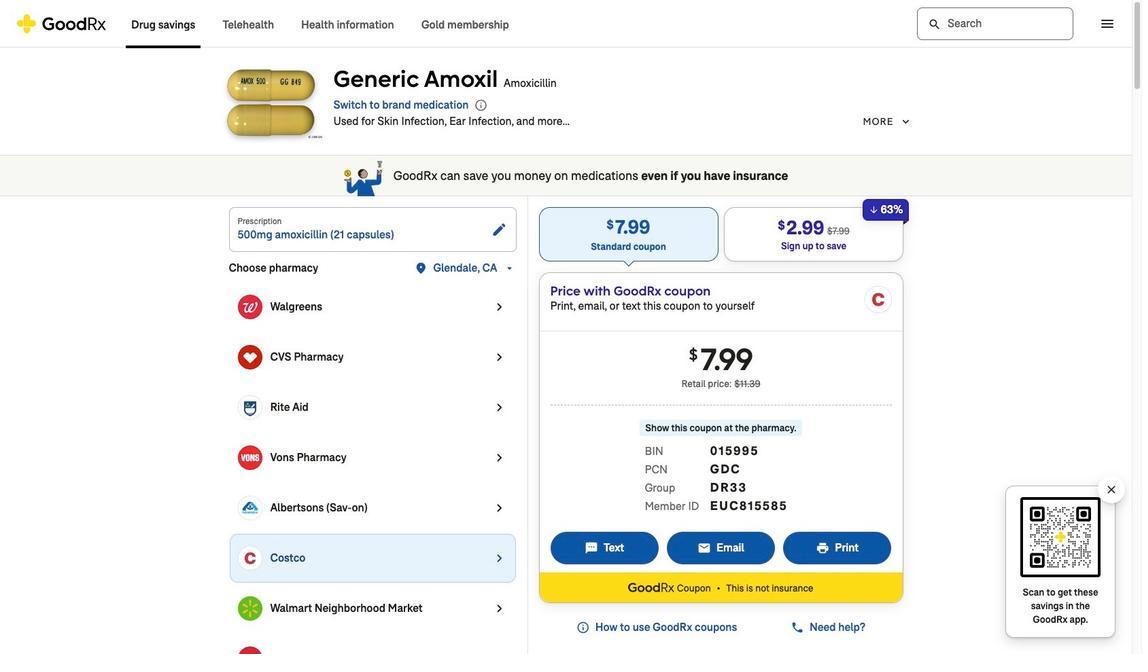 Task type: vqa. For each thing, say whether or not it's contained in the screenshot.
DIABETES,
no



Task type: describe. For each thing, give the bounding box(es) containing it.
albertsons (sav-on) pharmacy logo image
[[238, 497, 262, 521]]

amoxil content main content
[[0, 48, 1132, 655]]

cvs pharmacy pharmacy logo image
[[238, 346, 262, 370]]

rite aid pharmacy logo image
[[238, 396, 262, 421]]



Task type: locate. For each thing, give the bounding box(es) containing it.
None search field
[[918, 7, 1074, 40]]

Search text field
[[918, 7, 1074, 40]]

goodrx yellow cross logo image
[[16, 14, 107, 33]]

walmart neighborhood market pharmacy logo image
[[238, 597, 262, 622]]

vons pharmacy pharmacy logo image
[[238, 446, 262, 471]]

logo of costco image
[[865, 286, 892, 313]]

ralphs pharmacy logo image
[[238, 648, 262, 655]]

drug info region
[[334, 64, 913, 135]]

dialog
[[0, 0, 1143, 655]]

amoxicillin coupon - amoxicillin 500mg capsule image
[[219, 67, 323, 139]]

walgreens pharmacy logo image
[[238, 295, 262, 320]]

price savings banner image
[[344, 153, 383, 212]]

costco pharmacy logo image
[[238, 547, 262, 572]]

goodrx word mark logo image
[[629, 582, 675, 595]]



